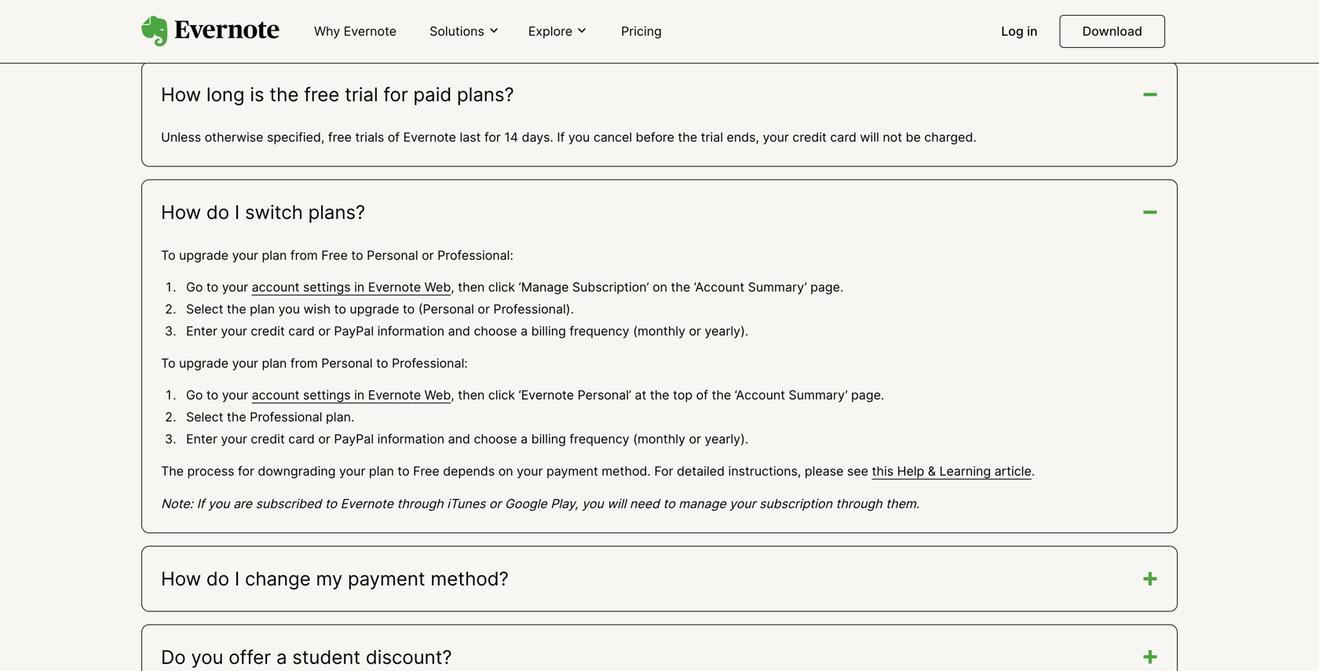 Task type: locate. For each thing, give the bounding box(es) containing it.
go
[[186, 280, 203, 295], [186, 388, 203, 403]]

0 vertical spatial billing
[[531, 324, 566, 339]]

if right days. at the left
[[557, 130, 565, 145]]

1 vertical spatial yearly).
[[705, 432, 749, 447]]

1 vertical spatial in
[[354, 280, 365, 295]]

select inside go to your account settings in evernote web , then click 'manage subscription' on the 'account summary' page. select the plan you wish to upgrade to (personal or professional). enter your credit card or paypal information and choose a billing frequency (monthly or yearly).
[[186, 302, 223, 317]]

2 information from the top
[[377, 432, 445, 447]]

settings inside go to your account settings in evernote web , then click 'manage subscription' on the 'account summary' page. select the plan you wish to upgrade to (personal or professional). enter your credit card or paypal information and choose a billing frequency (monthly or yearly).
[[303, 280, 351, 295]]

i
[[235, 201, 240, 224], [235, 568, 240, 591]]

1 go from the top
[[186, 280, 203, 295]]

do for change
[[206, 568, 229, 591]]

credit down professional
[[251, 432, 285, 447]]

1 vertical spatial account
[[252, 388, 300, 403]]

2 do from the top
[[206, 568, 229, 591]]

choose up depends
[[474, 432, 517, 447]]

1 vertical spatial frequency
[[570, 432, 630, 447]]

choose
[[474, 324, 517, 339], [474, 432, 517, 447]]

and up depends
[[448, 432, 470, 447]]

note:
[[161, 496, 193, 512]]

1 do from the top
[[206, 201, 229, 224]]

1 vertical spatial free
[[328, 130, 352, 145]]

0 vertical spatial free
[[321, 248, 348, 263]]

settings up plan.
[[303, 388, 351, 403]]

explore
[[528, 23, 573, 39]]

0 vertical spatial click
[[488, 280, 515, 295]]

yearly).
[[705, 324, 749, 339], [705, 432, 749, 447]]

2 vertical spatial how
[[161, 568, 201, 591]]

0 vertical spatial web
[[425, 280, 451, 295]]

payment right my
[[348, 568, 425, 591]]

1 horizontal spatial page.
[[851, 388, 885, 403]]

account settings in evernote web link down to upgrade your plan from free to personal or professional:
[[252, 280, 451, 295]]

1 yearly). from the top
[[705, 324, 749, 339]]

1 then from the top
[[458, 280, 485, 295]]

1 account from the top
[[252, 280, 300, 295]]

and down (personal
[[448, 324, 470, 339]]

1 vertical spatial then
[[458, 388, 485, 403]]

settings for professional
[[303, 388, 351, 403]]

0 horizontal spatial page.
[[811, 280, 844, 295]]

paypal up to upgrade your plan from personal to professional:
[[334, 324, 374, 339]]

free up the specified,
[[304, 83, 340, 106]]

evernote for 'manage
[[368, 280, 421, 295]]

for left paid
[[384, 83, 408, 106]]

2 enter from the top
[[186, 432, 218, 447]]

billing
[[531, 324, 566, 339], [531, 432, 566, 447]]

1 settings from the top
[[303, 280, 351, 295]]

credit up to upgrade your plan from personal to professional:
[[251, 324, 285, 339]]

free up the wish
[[321, 248, 348, 263]]

paypal inside go to your account settings in evernote web , then click 'manage subscription' on the 'account summary' page. select the plan you wish to upgrade to (personal or professional). enter your credit card or paypal information and choose a billing frequency (monthly or yearly).
[[334, 324, 374, 339]]

a
[[521, 324, 528, 339], [521, 432, 528, 447], [276, 646, 287, 669]]

1 vertical spatial professional:
[[392, 356, 468, 371]]

in up plan.
[[354, 388, 365, 403]]

go for go to your account settings in evernote web , then click 'evernote personal' at the top of the 'account summary' page. select the professional plan. enter your credit card or paypal information and choose a billing frequency (monthly or yearly).
[[186, 388, 203, 403]]

professional: down (personal
[[392, 356, 468, 371]]

download
[[1083, 24, 1143, 39]]

for
[[384, 83, 408, 106], [485, 130, 501, 145], [238, 464, 254, 479]]

1 vertical spatial select
[[186, 410, 223, 425]]

1 vertical spatial to
[[161, 356, 176, 371]]

plan inside go to your account settings in evernote web , then click 'manage subscription' on the 'account summary' page. select the plan you wish to upgrade to (personal or professional). enter your credit card or paypal information and choose a billing frequency (monthly or yearly).
[[250, 302, 275, 317]]

the process for downgrading your plan to free depends on your payment method. for detailed instructions, please see this help & learning article .
[[161, 464, 1035, 479]]

i for switch
[[235, 201, 240, 224]]

(monthly up for
[[633, 432, 686, 447]]

0 vertical spatial choose
[[474, 324, 517, 339]]

0 horizontal spatial on
[[499, 464, 513, 479]]

1 vertical spatial summary'
[[789, 388, 848, 403]]

1 i from the top
[[235, 201, 240, 224]]

1 billing from the top
[[531, 324, 566, 339]]

from down 'switch' on the top left
[[291, 248, 318, 263]]

billing down professional).
[[531, 324, 566, 339]]

, for , then click 'evernote personal' at the top of the 'account summary' page.
[[451, 388, 455, 403]]

0 horizontal spatial free
[[321, 248, 348, 263]]

do left change
[[206, 568, 229, 591]]

this
[[872, 464, 894, 479]]

1 horizontal spatial free
[[413, 464, 440, 479]]

2 click from the top
[[488, 388, 515, 403]]

1 paypal from the top
[[334, 324, 374, 339]]

a down 'evernote
[[521, 432, 528, 447]]

do left 'switch' on the top left
[[206, 201, 229, 224]]

free
[[321, 248, 348, 263], [413, 464, 440, 479]]

2 vertical spatial for
[[238, 464, 254, 479]]

note: if you are subscribed to evernote through itunes or google play, you will need to manage your subscription through them.
[[161, 496, 920, 512]]

1 vertical spatial settings
[[303, 388, 351, 403]]

or down the wish
[[318, 324, 331, 339]]

professional: up (personal
[[438, 248, 514, 263]]

or down plan.
[[318, 432, 331, 447]]

of
[[388, 130, 400, 145], [696, 388, 708, 403]]

will left need
[[607, 496, 626, 512]]

go inside go to your account settings in evernote web , then click 'manage subscription' on the 'account summary' page. select the plan you wish to upgrade to (personal or professional). enter your credit card or paypal information and choose a billing frequency (monthly or yearly).
[[186, 280, 203, 295]]

plans? up last
[[457, 83, 514, 106]]

select
[[186, 302, 223, 317], [186, 410, 223, 425]]

2 account from the top
[[252, 388, 300, 403]]

information up depends
[[377, 432, 445, 447]]

free left depends
[[413, 464, 440, 479]]

you left are
[[208, 496, 230, 512]]

subscription
[[760, 496, 833, 512]]

enter inside go to your account settings in evernote web , then click 'evernote personal' at the top of the 'account summary' page. select the professional plan. enter your credit card or paypal information and choose a billing frequency (monthly or yearly).
[[186, 432, 218, 447]]

0 vertical spatial on
[[653, 280, 668, 295]]

upgrade inside go to your account settings in evernote web , then click 'manage subscription' on the 'account summary' page. select the plan you wish to upgrade to (personal or professional). enter your credit card or paypal information and choose a billing frequency (monthly or yearly).
[[350, 302, 399, 317]]

page. inside go to your account settings in evernote web , then click 'manage subscription' on the 'account summary' page. select the plan you wish to upgrade to (personal or professional). enter your credit card or paypal information and choose a billing frequency (monthly or yearly).
[[811, 280, 844, 295]]

go for go to your account settings in evernote web , then click 'manage subscription' on the 'account summary' page. select the plan you wish to upgrade to (personal or professional). enter your credit card or paypal information and choose a billing frequency (monthly or yearly).
[[186, 280, 203, 295]]

or
[[422, 248, 434, 263], [478, 302, 490, 317], [318, 324, 331, 339], [689, 324, 701, 339], [318, 432, 331, 447], [689, 432, 701, 447], [489, 496, 501, 512]]

, inside go to your account settings in evernote web , then click 'evernote personal' at the top of the 'account summary' page. select the professional plan. enter your credit card or paypal information and choose a billing frequency (monthly or yearly).
[[451, 388, 455, 403]]

1 vertical spatial payment
[[348, 568, 425, 591]]

evernote for if
[[403, 130, 456, 145]]

the
[[270, 83, 299, 106], [678, 130, 698, 145], [671, 280, 691, 295], [227, 302, 246, 317], [650, 388, 670, 403], [712, 388, 731, 403], [227, 410, 246, 425]]

on right depends
[[499, 464, 513, 479]]

'account inside go to your account settings in evernote web , then click 'manage subscription' on the 'account summary' page. select the plan you wish to upgrade to (personal or professional). enter your credit card or paypal information and choose a billing frequency (monthly or yearly).
[[694, 280, 745, 295]]

0 vertical spatial in
[[1027, 24, 1038, 39]]

credit right 'ends,'
[[793, 130, 827, 145]]

2 vertical spatial credit
[[251, 432, 285, 447]]

3 how from the top
[[161, 568, 201, 591]]

of right top
[[696, 388, 708, 403]]

0 vertical spatial go
[[186, 280, 203, 295]]

2 and from the top
[[448, 432, 470, 447]]

account settings in evernote web link for upgrade
[[252, 280, 451, 295]]

in down to upgrade your plan from free to personal or professional:
[[354, 280, 365, 295]]

1 horizontal spatial for
[[384, 83, 408, 106]]

(monthly
[[633, 324, 686, 339], [633, 432, 686, 447]]

1 vertical spatial plans?
[[308, 201, 365, 224]]

plan
[[262, 248, 287, 263], [250, 302, 275, 317], [262, 356, 287, 371], [369, 464, 394, 479]]

0 vertical spatial then
[[458, 280, 485, 295]]

plans? up to upgrade your plan from free to personal or professional:
[[308, 201, 365, 224]]

from for personal
[[291, 356, 318, 371]]

and inside go to your account settings in evernote web , then click 'evernote personal' at the top of the 'account summary' page. select the professional plan. enter your credit card or paypal information and choose a billing frequency (monthly or yearly).
[[448, 432, 470, 447]]

1 horizontal spatial of
[[696, 388, 708, 403]]

plans?
[[457, 83, 514, 106], [308, 201, 365, 224]]

1 account settings in evernote web link from the top
[[252, 280, 451, 295]]

from for free
[[291, 248, 318, 263]]

1 vertical spatial from
[[291, 356, 318, 371]]

summary' inside go to your account settings in evernote web , then click 'manage subscription' on the 'account summary' page. select the plan you wish to upgrade to (personal or professional). enter your credit card or paypal information and choose a billing frequency (monthly or yearly).
[[748, 280, 807, 295]]

evernote
[[344, 24, 397, 39], [403, 130, 456, 145], [368, 280, 421, 295], [368, 388, 421, 403], [341, 496, 393, 512]]

0 vertical spatial information
[[377, 324, 445, 339]]

1 vertical spatial for
[[485, 130, 501, 145]]

of right trials
[[388, 130, 400, 145]]

free left trials
[[328, 130, 352, 145]]

go to your account settings in evernote web , then click 'manage subscription' on the 'account summary' page. select the plan you wish to upgrade to (personal or professional). enter your credit card or paypal information and choose a billing frequency (monthly or yearly).
[[186, 280, 844, 339]]

subscription'
[[573, 280, 649, 295]]

then
[[458, 280, 485, 295], [458, 388, 485, 403]]

1 vertical spatial choose
[[474, 432, 517, 447]]

1 vertical spatial information
[[377, 432, 445, 447]]

method?
[[431, 568, 509, 591]]

1 vertical spatial credit
[[251, 324, 285, 339]]

0 horizontal spatial will
[[607, 496, 626, 512]]

do for switch
[[206, 201, 229, 224]]

0 vertical spatial account settings in evernote web link
[[252, 280, 451, 295]]

2 billing from the top
[[531, 432, 566, 447]]

0 vertical spatial yearly).
[[705, 324, 749, 339]]

account settings in evernote web link up plan.
[[252, 388, 451, 403]]

and inside go to your account settings in evernote web , then click 'manage subscription' on the 'account summary' page. select the plan you wish to upgrade to (personal or professional). enter your credit card or paypal information and choose a billing frequency (monthly or yearly).
[[448, 324, 470, 339]]

you
[[569, 130, 590, 145], [279, 302, 300, 317], [208, 496, 230, 512], [582, 496, 604, 512], [191, 646, 223, 669]]

2 select from the top
[[186, 410, 223, 425]]

1 choose from the top
[[474, 324, 517, 339]]

click inside go to your account settings in evernote web , then click 'evernote personal' at the top of the 'account summary' page. select the professional plan. enter your credit card or paypal information and choose a billing frequency (monthly or yearly).
[[488, 388, 515, 403]]

i for change
[[235, 568, 240, 591]]

web inside go to your account settings in evernote web , then click 'evernote personal' at the top of the 'account summary' page. select the professional plan. enter your credit card or paypal information and choose a billing frequency (monthly or yearly).
[[425, 388, 451, 403]]

1 (monthly from the top
[[633, 324, 686, 339]]

paypal down plan.
[[334, 432, 374, 447]]

1 vertical spatial upgrade
[[350, 302, 399, 317]]

click
[[488, 280, 515, 295], [488, 388, 515, 403]]

days.
[[522, 130, 554, 145]]

0 vertical spatial frequency
[[570, 324, 630, 339]]

will
[[860, 130, 880, 145], [607, 496, 626, 512]]

2 , from the top
[[451, 388, 455, 403]]

2 paypal from the top
[[334, 432, 374, 447]]

1 vertical spatial personal
[[321, 356, 373, 371]]

0 vertical spatial (monthly
[[633, 324, 686, 339]]

credit inside go to your account settings in evernote web , then click 'evernote personal' at the top of the 'account summary' page. select the professional plan. enter your credit card or paypal information and choose a billing frequency (monthly or yearly).
[[251, 432, 285, 447]]

choose inside go to your account settings in evernote web , then click 'manage subscription' on the 'account summary' page. select the plan you wish to upgrade to (personal or professional). enter your credit card or paypal information and choose a billing frequency (monthly or yearly).
[[474, 324, 517, 339]]

from down the wish
[[291, 356, 318, 371]]

settings up the wish
[[303, 280, 351, 295]]

in right log
[[1027, 24, 1038, 39]]

0 vertical spatial do
[[206, 201, 229, 224]]

for left 14
[[485, 130, 501, 145]]

1 vertical spatial paypal
[[334, 432, 374, 447]]

upgrade for to upgrade your plan from personal to professional:
[[179, 356, 229, 371]]

1 vertical spatial 'account
[[735, 388, 785, 403]]

0 vertical spatial of
[[388, 130, 400, 145]]

switch
[[245, 201, 303, 224]]

1 vertical spatial go
[[186, 388, 203, 403]]

0 vertical spatial free
[[304, 83, 340, 106]]

, up (personal
[[451, 280, 455, 295]]

you right do
[[191, 646, 223, 669]]

or up top
[[689, 324, 701, 339]]

1 horizontal spatial if
[[557, 130, 565, 145]]

evernote for play,
[[341, 496, 393, 512]]

settings inside go to your account settings in evernote web , then click 'evernote personal' at the top of the 'account summary' page. select the professional plan. enter your credit card or paypal information and choose a billing frequency (monthly or yearly).
[[303, 388, 351, 403]]

click inside go to your account settings in evernote web , then click 'manage subscription' on the 'account summary' page. select the plan you wish to upgrade to (personal or professional). enter your credit card or paypal information and choose a billing frequency (monthly or yearly).
[[488, 280, 515, 295]]

trial up trials
[[345, 83, 378, 106]]

2 account settings in evernote web link from the top
[[252, 388, 451, 403]]

enter
[[186, 324, 218, 339], [186, 432, 218, 447]]

2 then from the top
[[458, 388, 485, 403]]

0 horizontal spatial if
[[197, 496, 205, 512]]

you left the wish
[[279, 302, 300, 317]]

how for how do i change my payment method?
[[161, 568, 201, 591]]

is
[[250, 83, 264, 106]]

information inside go to your account settings in evernote web , then click 'evernote personal' at the top of the 'account summary' page. select the professional plan. enter your credit card or paypal information and choose a billing frequency (monthly or yearly).
[[377, 432, 445, 447]]

0 vertical spatial trial
[[345, 83, 378, 106]]

, up depends
[[451, 388, 455, 403]]

a right offer
[[276, 646, 287, 669]]

1 vertical spatial web
[[425, 388, 451, 403]]

evernote inside go to your account settings in evernote web , then click 'evernote personal' at the top of the 'account summary' page. select the professional plan. enter your credit card or paypal information and choose a billing frequency (monthly or yearly).
[[368, 388, 421, 403]]

1 and from the top
[[448, 324, 470, 339]]

0 vertical spatial how
[[161, 83, 201, 106]]

downgrading
[[258, 464, 336, 479]]

in inside go to your account settings in evernote web , then click 'manage subscription' on the 'account summary' page. select the plan you wish to upgrade to (personal or professional). enter your credit card or paypal information and choose a billing frequency (monthly or yearly).
[[354, 280, 365, 295]]

if
[[557, 130, 565, 145], [197, 496, 205, 512]]

a down professional).
[[521, 324, 528, 339]]

professional:
[[438, 248, 514, 263], [392, 356, 468, 371]]

1 vertical spatial card
[[288, 324, 315, 339]]

,
[[451, 280, 455, 295], [451, 388, 455, 403]]

if right the 'note:'
[[197, 496, 205, 512]]

1 horizontal spatial through
[[836, 496, 883, 512]]

for up are
[[238, 464, 254, 479]]

0 horizontal spatial trial
[[345, 83, 378, 106]]

1 vertical spatial if
[[197, 496, 205, 512]]

0 vertical spatial ,
[[451, 280, 455, 295]]

of inside go to your account settings in evernote web , then click 'evernote personal' at the top of the 'account summary' page. select the professional plan. enter your credit card or paypal information and choose a billing frequency (monthly or yearly).
[[696, 388, 708, 403]]

account down to upgrade your plan from free to personal or professional:
[[252, 280, 300, 295]]

0 vertical spatial and
[[448, 324, 470, 339]]

0 vertical spatial plans?
[[457, 83, 514, 106]]

then up (personal
[[458, 280, 485, 295]]

0 vertical spatial personal
[[367, 248, 418, 263]]

i left change
[[235, 568, 240, 591]]

on
[[653, 280, 668, 295], [499, 464, 513, 479]]

click for 'evernote
[[488, 388, 515, 403]]

0 vertical spatial 'account
[[694, 280, 745, 295]]

2 to from the top
[[161, 356, 176, 371]]

page. inside go to your account settings in evernote web , then click 'evernote personal' at the top of the 'account summary' page. select the professional plan. enter your credit card or paypal information and choose a billing frequency (monthly or yearly).
[[851, 388, 885, 403]]

1 select from the top
[[186, 302, 223, 317]]

1 vertical spatial account settings in evernote web link
[[252, 388, 451, 403]]

this help & learning article link
[[872, 464, 1032, 479]]

1 , from the top
[[451, 280, 455, 295]]

trial left 'ends,'
[[701, 130, 723, 145]]

then inside go to your account settings in evernote web , then click 'evernote personal' at the top of the 'account summary' page. select the professional plan. enter your credit card or paypal information and choose a billing frequency (monthly or yearly).
[[458, 388, 485, 403]]

1 vertical spatial i
[[235, 568, 240, 591]]

then inside go to your account settings in evernote web , then click 'manage subscription' on the 'account summary' page. select the plan you wish to upgrade to (personal or professional). enter your credit card or paypal information and choose a billing frequency (monthly or yearly).
[[458, 280, 485, 295]]

paypal inside go to your account settings in evernote web , then click 'evernote personal' at the top of the 'account summary' page. select the professional plan. enter your credit card or paypal information and choose a billing frequency (monthly or yearly).
[[334, 432, 374, 447]]

1 enter from the top
[[186, 324, 218, 339]]

0 vertical spatial page.
[[811, 280, 844, 295]]

information
[[377, 324, 445, 339], [377, 432, 445, 447]]

i left 'switch' on the top left
[[235, 201, 240, 224]]

1 vertical spatial and
[[448, 432, 470, 447]]

2 from from the top
[[291, 356, 318, 371]]

1 to from the top
[[161, 248, 176, 263]]

1 vertical spatial trial
[[701, 130, 723, 145]]

1 web from the top
[[425, 280, 451, 295]]

card inside go to your account settings in evernote web , then click 'evernote personal' at the top of the 'account summary' page. select the professional plan. enter your credit card or paypal information and choose a billing frequency (monthly or yearly).
[[288, 432, 315, 447]]

2 web from the top
[[425, 388, 451, 403]]

2 (monthly from the top
[[633, 432, 686, 447]]

your
[[763, 130, 789, 145], [232, 248, 258, 263], [222, 280, 248, 295], [221, 324, 247, 339], [232, 356, 258, 371], [222, 388, 248, 403], [221, 432, 247, 447], [339, 464, 366, 479], [517, 464, 543, 479], [730, 496, 756, 512]]

frequency inside go to your account settings in evernote web , then click 'evernote personal' at the top of the 'account summary' page. select the professional plan. enter your credit card or paypal information and choose a billing frequency (monthly or yearly).
[[570, 432, 630, 447]]

settings
[[303, 280, 351, 295], [303, 388, 351, 403]]

and
[[448, 324, 470, 339], [448, 432, 470, 447]]

evernote inside go to your account settings in evernote web , then click 'manage subscription' on the 'account summary' page. select the plan you wish to upgrade to (personal or professional). enter your credit card or paypal information and choose a billing frequency (monthly or yearly).
[[368, 280, 421, 295]]

summary'
[[748, 280, 807, 295], [789, 388, 848, 403]]

in inside go to your account settings in evernote web , then click 'evernote personal' at the top of the 'account summary' page. select the professional plan. enter your credit card or paypal information and choose a billing frequency (monthly or yearly).
[[354, 388, 365, 403]]

0 vertical spatial to
[[161, 248, 176, 263]]

long
[[206, 83, 245, 106]]

card down the wish
[[288, 324, 315, 339]]

account settings in evernote web link
[[252, 280, 451, 295], [252, 388, 451, 403]]

or right (personal
[[478, 302, 490, 317]]

1 horizontal spatial plans?
[[457, 83, 514, 106]]

account up professional
[[252, 388, 300, 403]]

you inside go to your account settings in evernote web , then click 'manage subscription' on the 'account summary' page. select the plan you wish to upgrade to (personal or professional). enter your credit card or paypal information and choose a billing frequency (monthly or yearly).
[[279, 302, 300, 317]]

0 vertical spatial enter
[[186, 324, 218, 339]]

2 vertical spatial upgrade
[[179, 356, 229, 371]]

1 vertical spatial free
[[413, 464, 440, 479]]

0 vertical spatial paypal
[[334, 324, 374, 339]]

2 yearly). from the top
[[705, 432, 749, 447]]

0 vertical spatial account
[[252, 280, 300, 295]]

1 vertical spatial a
[[521, 432, 528, 447]]

1 information from the top
[[377, 324, 445, 339]]

0 horizontal spatial payment
[[348, 568, 425, 591]]

1 horizontal spatial on
[[653, 280, 668, 295]]

will left not
[[860, 130, 880, 145]]

1 vertical spatial (monthly
[[633, 432, 686, 447]]

a inside go to your account settings in evernote web , then click 'manage subscription' on the 'account summary' page. select the plan you wish to upgrade to (personal or professional). enter your credit card or paypal information and choose a billing frequency (monthly or yearly).
[[521, 324, 528, 339]]

personal
[[367, 248, 418, 263], [321, 356, 373, 371]]

1 frequency from the top
[[570, 324, 630, 339]]

0 vertical spatial for
[[384, 83, 408, 106]]

2 go from the top
[[186, 388, 203, 403]]

a inside go to your account settings in evernote web , then click 'evernote personal' at the top of the 'account summary' page. select the professional plan. enter your credit card or paypal information and choose a billing frequency (monthly or yearly).
[[521, 432, 528, 447]]

information down (personal
[[377, 324, 445, 339]]

(monthly inside go to your account settings in evernote web , then click 'evernote personal' at the top of the 'account summary' page. select the professional plan. enter your credit card or paypal information and choose a billing frequency (monthly or yearly).
[[633, 432, 686, 447]]

, inside go to your account settings in evernote web , then click 'manage subscription' on the 'account summary' page. select the plan you wish to upgrade to (personal or professional). enter your credit card or paypal information and choose a billing frequency (monthly or yearly).
[[451, 280, 455, 295]]

settings for to
[[303, 280, 351, 295]]

choose down professional).
[[474, 324, 517, 339]]

2 choose from the top
[[474, 432, 517, 447]]

billing down 'evernote
[[531, 432, 566, 447]]

to
[[351, 248, 363, 263], [207, 280, 219, 295], [334, 302, 346, 317], [403, 302, 415, 317], [376, 356, 388, 371], [207, 388, 219, 403], [398, 464, 410, 479], [325, 496, 337, 512], [663, 496, 675, 512]]

1 from from the top
[[291, 248, 318, 263]]

itunes
[[447, 496, 486, 512]]

trial
[[345, 83, 378, 106], [701, 130, 723, 145]]

0 vertical spatial i
[[235, 201, 240, 224]]

(monthly down the 'subscription''
[[633, 324, 686, 339]]

2 settings from the top
[[303, 388, 351, 403]]

paypal
[[334, 324, 374, 339], [334, 432, 374, 447]]

card left not
[[830, 130, 857, 145]]

2 how from the top
[[161, 201, 201, 224]]

then for , then click 'evernote personal' at the top of the 'account summary' page.
[[458, 388, 485, 403]]

how for how long is the free trial for paid plans?
[[161, 83, 201, 106]]

0 vertical spatial upgrade
[[179, 248, 229, 263]]

0 horizontal spatial for
[[238, 464, 254, 479]]

how down the 'note:'
[[161, 568, 201, 591]]

click left 'evernote
[[488, 388, 515, 403]]

through left itunes
[[397, 496, 444, 512]]

evernote for 'evernote
[[368, 388, 421, 403]]

how down 'unless'
[[161, 201, 201, 224]]

1 how from the top
[[161, 83, 201, 106]]

frequency down the 'subscription''
[[570, 324, 630, 339]]

1 vertical spatial enter
[[186, 432, 218, 447]]

then left 'evernote
[[458, 388, 485, 403]]

through down see
[[836, 496, 883, 512]]

change
[[245, 568, 311, 591]]

go inside go to your account settings in evernote web , then click 'evernote personal' at the top of the 'account summary' page. select the professional plan. enter your credit card or paypal information and choose a billing frequency (monthly or yearly).
[[186, 388, 203, 403]]

click up professional).
[[488, 280, 515, 295]]

0 vertical spatial payment
[[547, 464, 598, 479]]

account inside go to your account settings in evernote web , then click 'manage subscription' on the 'account summary' page. select the plan you wish to upgrade to (personal or professional). enter your credit card or paypal information and choose a billing frequency (monthly or yearly).
[[252, 280, 300, 295]]

0 horizontal spatial through
[[397, 496, 444, 512]]

log in link
[[992, 17, 1047, 47]]

to
[[161, 248, 176, 263], [161, 356, 176, 371]]

to inside go to your account settings in evernote web , then click 'evernote personal' at the top of the 'account summary' page. select the professional plan. enter your credit card or paypal information and choose a billing frequency (monthly or yearly).
[[207, 388, 219, 403]]

web
[[425, 280, 451, 295], [425, 388, 451, 403]]

how up 'unless'
[[161, 83, 201, 106]]

2 frequency from the top
[[570, 432, 630, 447]]

on right the 'subscription''
[[653, 280, 668, 295]]

web inside go to your account settings in evernote web , then click 'manage subscription' on the 'account summary' page. select the plan you wish to upgrade to (personal or professional). enter your credit card or paypal information and choose a billing frequency (monthly or yearly).
[[425, 280, 451, 295]]

click for 'manage
[[488, 280, 515, 295]]

2 vertical spatial in
[[354, 388, 365, 403]]

'account
[[694, 280, 745, 295], [735, 388, 785, 403]]

1 click from the top
[[488, 280, 515, 295]]

how for how do i switch plans?
[[161, 201, 201, 224]]

1 vertical spatial click
[[488, 388, 515, 403]]

payment up play,
[[547, 464, 598, 479]]

account inside go to your account settings in evernote web , then click 'evernote personal' at the top of the 'account summary' page. select the professional plan. enter your credit card or paypal information and choose a billing frequency (monthly or yearly).
[[252, 388, 300, 403]]

card down professional
[[288, 432, 315, 447]]

frequency up the process for downgrading your plan to free depends on your payment method. for detailed instructions, please see this help & learning article .
[[570, 432, 630, 447]]

1 vertical spatial do
[[206, 568, 229, 591]]

enter inside go to your account settings in evernote web , then click 'manage subscription' on the 'account summary' page. select the plan you wish to upgrade to (personal or professional). enter your credit card or paypal information and choose a billing frequency (monthly or yearly).
[[186, 324, 218, 339]]

2 i from the top
[[235, 568, 240, 591]]

how do i change my payment method?
[[161, 568, 509, 591]]



Task type: describe. For each thing, give the bounding box(es) containing it.
pricing link
[[612, 17, 671, 47]]

to for to upgrade your plan from personal to professional:
[[161, 356, 176, 371]]

unless otherwise specified, free trials of evernote last for 14 days. if you cancel before the trial ends, your credit card will not be charged.
[[161, 130, 977, 145]]

select inside go to your account settings in evernote web , then click 'evernote personal' at the top of the 'account summary' page. select the professional plan. enter your credit card or paypal information and choose a billing frequency (monthly or yearly).
[[186, 410, 223, 425]]

or up detailed
[[689, 432, 701, 447]]

explore button
[[524, 23, 593, 40]]

billing inside go to your account settings in evernote web , then click 'evernote personal' at the top of the 'account summary' page. select the professional plan. enter your credit card or paypal information and choose a billing frequency (monthly or yearly).
[[531, 432, 566, 447]]

you right play,
[[582, 496, 604, 512]]

1 vertical spatial will
[[607, 496, 626, 512]]

14
[[505, 130, 518, 145]]

detailed
[[677, 464, 725, 479]]

account settings in evernote web link for plan.
[[252, 388, 451, 403]]

web for , then click 'manage subscription' on the 'account summary' page.
[[425, 280, 451, 295]]

card inside go to your account settings in evernote web , then click 'manage subscription' on the 'account summary' page. select the plan you wish to upgrade to (personal or professional). enter your credit card or paypal information and choose a billing frequency (monthly or yearly).
[[288, 324, 315, 339]]

see
[[847, 464, 869, 479]]

cancel
[[594, 130, 632, 145]]

in for , then click 'evernote personal' at the top of the 'account summary' page.
[[354, 388, 365, 403]]

'manage
[[519, 280, 569, 295]]

2 through from the left
[[836, 496, 883, 512]]

1 vertical spatial on
[[499, 464, 513, 479]]

or right itunes
[[489, 496, 501, 512]]

professional).
[[494, 302, 574, 317]]

information inside go to your account settings in evernote web , then click 'manage subscription' on the 'account summary' page. select the plan you wish to upgrade to (personal or professional). enter your credit card or paypal information and choose a billing frequency (monthly or yearly).
[[377, 324, 445, 339]]

log
[[1002, 24, 1024, 39]]

at
[[635, 388, 647, 403]]

top
[[673, 388, 693, 403]]

upgrade for to upgrade your plan from free to personal or professional:
[[179, 248, 229, 263]]

account for the
[[252, 388, 300, 403]]

process
[[187, 464, 234, 479]]

please
[[805, 464, 844, 479]]

choose inside go to your account settings in evernote web , then click 'evernote personal' at the top of the 'account summary' page. select the professional plan. enter your credit card or paypal information and choose a billing frequency (monthly or yearly).
[[474, 432, 517, 447]]

wish
[[304, 302, 331, 317]]

solutions
[[430, 23, 484, 39]]

on inside go to your account settings in evernote web , then click 'manage subscription' on the 'account summary' page. select the plan you wish to upgrade to (personal or professional). enter your credit card or paypal information and choose a billing frequency (monthly or yearly).
[[653, 280, 668, 295]]

0 vertical spatial professional:
[[438, 248, 514, 263]]

help
[[897, 464, 925, 479]]

to for to upgrade your plan from free to personal or professional:
[[161, 248, 176, 263]]

depends
[[443, 464, 495, 479]]

professional
[[250, 410, 322, 425]]

or up (personal
[[422, 248, 434, 263]]

offer
[[229, 646, 271, 669]]

billing inside go to your account settings in evernote web , then click 'manage subscription' on the 'account summary' page. select the plan you wish to upgrade to (personal or professional). enter your credit card or paypal information and choose a billing frequency (monthly or yearly).
[[531, 324, 566, 339]]

pricing
[[621, 24, 662, 39]]

do
[[161, 646, 186, 669]]

unless
[[161, 130, 201, 145]]

method.
[[602, 464, 651, 479]]

1 horizontal spatial payment
[[547, 464, 598, 479]]

solutions button
[[425, 23, 505, 40]]

'evernote
[[519, 388, 574, 403]]

to upgrade your plan from personal to professional:
[[161, 356, 468, 371]]

(monthly inside go to your account settings in evernote web , then click 'manage subscription' on the 'account summary' page. select the plan you wish to upgrade to (personal or professional). enter your credit card or paypal information and choose a billing frequency (monthly or yearly).
[[633, 324, 686, 339]]

specified,
[[267, 130, 325, 145]]

the
[[161, 464, 184, 479]]

(personal
[[418, 302, 474, 317]]

paid
[[414, 83, 452, 106]]

account for wish
[[252, 280, 300, 295]]

2 vertical spatial a
[[276, 646, 287, 669]]

before
[[636, 130, 675, 145]]

download link
[[1060, 15, 1166, 48]]

ends,
[[727, 130, 760, 145]]

need
[[630, 496, 660, 512]]

yearly). inside go to your account settings in evernote web , then click 'manage subscription' on the 'account summary' page. select the plan you wish to upgrade to (personal or professional). enter your credit card or paypal information and choose a billing frequency (monthly or yearly).
[[705, 324, 749, 339]]

why
[[314, 24, 340, 39]]

in for , then click 'manage subscription' on the 'account summary' page.
[[354, 280, 365, 295]]

0 vertical spatial if
[[557, 130, 565, 145]]

personal'
[[578, 388, 631, 403]]

web for , then click 'evernote personal' at the top of the 'account summary' page.
[[425, 388, 451, 403]]

trials
[[355, 130, 384, 145]]

0 horizontal spatial plans?
[[308, 201, 365, 224]]

yearly). inside go to your account settings in evernote web , then click 'evernote personal' at the top of the 'account summary' page. select the professional plan. enter your credit card or paypal information and choose a billing frequency (monthly or yearly).
[[705, 432, 749, 447]]

summary' inside go to your account settings in evernote web , then click 'evernote personal' at the top of the 'account summary' page. select the professional plan. enter your credit card or paypal information and choose a billing frequency (monthly or yearly).
[[789, 388, 848, 403]]

0 vertical spatial card
[[830, 130, 857, 145]]

0 horizontal spatial of
[[388, 130, 400, 145]]

you left cancel
[[569, 130, 590, 145]]

not
[[883, 130, 903, 145]]

then for , then click 'manage subscription' on the 'account summary' page.
[[458, 280, 485, 295]]

last
[[460, 130, 481, 145]]

1 horizontal spatial will
[[860, 130, 880, 145]]

them.
[[886, 496, 920, 512]]

.
[[1032, 464, 1035, 479]]

1 horizontal spatial trial
[[701, 130, 723, 145]]

do you offer a student discount?
[[161, 646, 452, 669]]

credit inside go to your account settings in evernote web , then click 'manage subscription' on the 'account summary' page. select the plan you wish to upgrade to (personal or professional). enter your credit card or paypal information and choose a billing frequency (monthly or yearly).
[[251, 324, 285, 339]]

article
[[995, 464, 1032, 479]]

go to your account settings in evernote web , then click 'evernote personal' at the top of the 'account summary' page. select the professional plan. enter your credit card or paypal information and choose a billing frequency (monthly or yearly).
[[186, 388, 885, 447]]

frequency inside go to your account settings in evernote web , then click 'manage subscription' on the 'account summary' page. select the plan you wish to upgrade to (personal or professional). enter your credit card or paypal information and choose a billing frequency (monthly or yearly).
[[570, 324, 630, 339]]

learning
[[940, 464, 991, 479]]

&
[[928, 464, 936, 479]]

charged.
[[925, 130, 977, 145]]

log in
[[1002, 24, 1038, 39]]

otherwise
[[205, 130, 263, 145]]

be
[[906, 130, 921, 145]]

why evernote link
[[305, 17, 406, 47]]

, for , then click 'manage subscription' on the 'account summary' page.
[[451, 280, 455, 295]]

student
[[292, 646, 361, 669]]

how do i switch plans?
[[161, 201, 365, 224]]

why evernote
[[314, 24, 397, 39]]

are
[[233, 496, 252, 512]]

manage
[[679, 496, 726, 512]]

'account inside go to your account settings in evernote web , then click 'evernote personal' at the top of the 'account summary' page. select the professional plan. enter your credit card or paypal information and choose a billing frequency (monthly or yearly).
[[735, 388, 785, 403]]

google
[[505, 496, 547, 512]]

for
[[655, 464, 674, 479]]

discount?
[[366, 646, 452, 669]]

to upgrade your plan from free to personal or professional:
[[161, 248, 514, 263]]

play,
[[551, 496, 579, 512]]

0 vertical spatial credit
[[793, 130, 827, 145]]

evernote logo image
[[141, 16, 280, 47]]

1 through from the left
[[397, 496, 444, 512]]

plan.
[[326, 410, 355, 425]]

my
[[316, 568, 343, 591]]

how long is the free trial for paid plans?
[[161, 83, 514, 106]]

instructions,
[[729, 464, 801, 479]]

subscribed
[[256, 496, 321, 512]]



Task type: vqa. For each thing, say whether or not it's contained in the screenshot.
page.
yes



